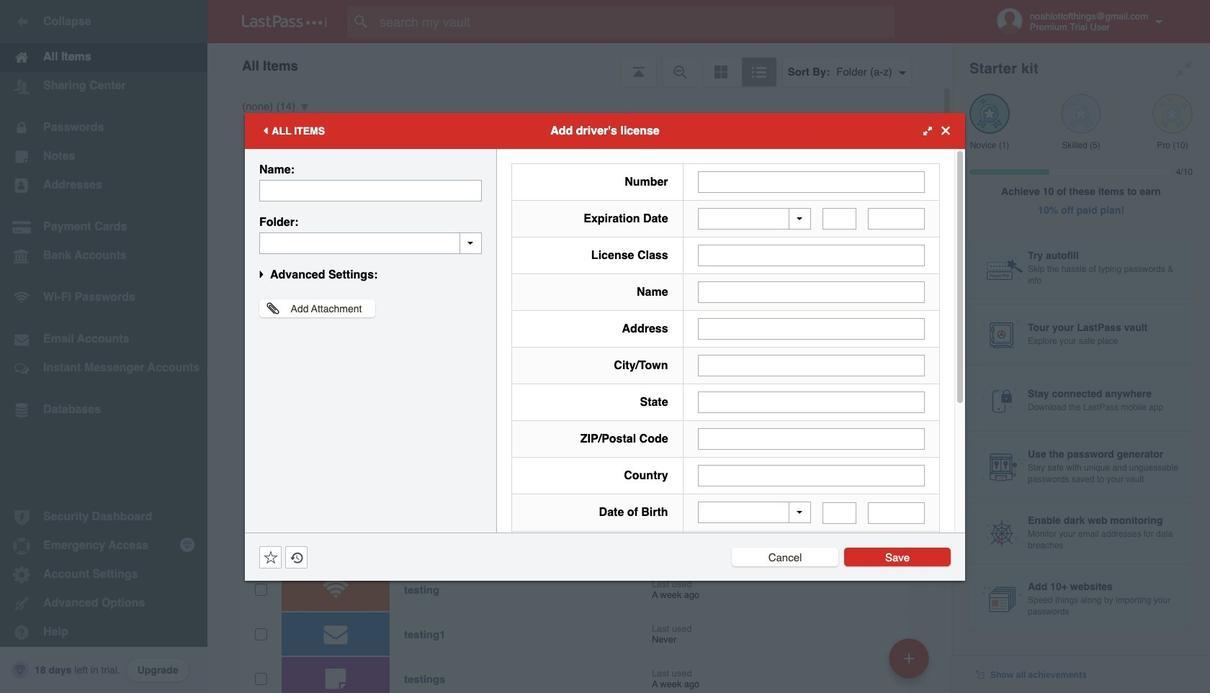 Task type: describe. For each thing, give the bounding box(es) containing it.
main navigation navigation
[[0, 0, 207, 694]]

search my vault text field
[[347, 6, 923, 37]]



Task type: locate. For each thing, give the bounding box(es) containing it.
None text field
[[823, 208, 857, 230], [868, 208, 925, 230], [698, 245, 925, 267], [698, 282, 925, 303], [698, 392, 925, 413], [698, 429, 925, 450], [823, 208, 857, 230], [868, 208, 925, 230], [698, 245, 925, 267], [698, 282, 925, 303], [698, 392, 925, 413], [698, 429, 925, 450]]

lastpass image
[[242, 15, 327, 28]]

None text field
[[698, 171, 925, 193], [259, 180, 482, 201], [259, 232, 482, 254], [698, 318, 925, 340], [698, 355, 925, 377], [698, 465, 925, 487], [823, 502, 857, 524], [868, 502, 925, 524], [698, 171, 925, 193], [259, 180, 482, 201], [259, 232, 482, 254], [698, 318, 925, 340], [698, 355, 925, 377], [698, 465, 925, 487], [823, 502, 857, 524], [868, 502, 925, 524]]

vault options navigation
[[207, 43, 952, 86]]

new item image
[[904, 654, 914, 664]]

Search search field
[[347, 6, 923, 37]]

new item navigation
[[884, 635, 938, 694]]

dialog
[[245, 113, 965, 694]]



